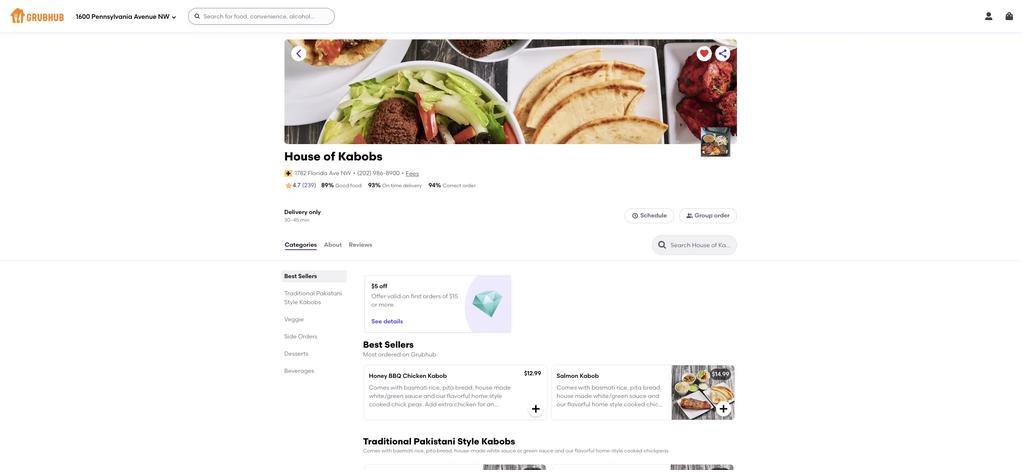Task type: describe. For each thing, give the bounding box(es) containing it.
chickpeas.
[[644, 448, 670, 454]]

honey
[[369, 372, 387, 380]]

flavorful for salmon kabob
[[568, 401, 591, 408]]

pakistani for traditional pakistani style kabobs
[[316, 290, 342, 297]]

1600 pennsylvania avenue nw
[[76, 13, 170, 20]]

for
[[478, 401, 486, 408]]

additional
[[369, 410, 398, 417]]

rice, for salmon kabob
[[617, 384, 629, 391]]

orders
[[298, 333, 318, 340]]

ave
[[329, 170, 339, 177]]

bread, for comes with basmati rice, pita bread, house made white/green sauce and our flavorful home style cooked chick peas. add extra chicken for an additional charge.
[[455, 384, 474, 391]]

comes inside the traditional pakistani style kabobs comes with basmati rice, pita bread, house-made white sauce or green sauce and our flavorful home-style cooked chickpeas.
[[363, 448, 381, 454]]

house for comes with basmati rice, pita bread, house made white/green sauce and our flavorful home style cooked chick peas.
[[557, 393, 574, 400]]

reviews button
[[349, 230, 373, 260]]

delivery
[[284, 209, 308, 216]]

30–45
[[284, 217, 299, 223]]

see
[[372, 318, 382, 325]]

green
[[524, 448, 538, 454]]

delivery
[[403, 183, 422, 189]]

group
[[695, 212, 713, 219]]

extra
[[438, 401, 453, 408]]

categories
[[285, 241, 317, 249]]

off
[[380, 283, 387, 290]]

our inside the traditional pakistani style kabobs comes with basmati rice, pita bread, house-made white sauce or green sauce and our flavorful home-style cooked chickpeas.
[[566, 448, 574, 454]]

peas. for bbq
[[408, 401, 424, 408]]

house
[[284, 149, 321, 163]]

2 • from the left
[[402, 170, 404, 177]]

offer
[[372, 293, 386, 300]]

bbq
[[389, 372, 402, 380]]

house of kabobs logo image
[[701, 127, 730, 157]]

rice, for honey bbq chicken kabob
[[429, 384, 441, 391]]

house of kabobs
[[284, 149, 383, 163]]

with inside the traditional pakistani style kabobs comes with basmati rice, pita bread, house-made white sauce or green sauce and our flavorful home-style cooked chickpeas.
[[382, 448, 392, 454]]

(202) 986-8900 button
[[357, 169, 400, 178]]

an
[[487, 401, 494, 408]]

flavorful for honey bbq chicken kabob
[[447, 393, 470, 400]]

pita for salmon kabob
[[630, 384, 642, 391]]

with for bbq
[[391, 384, 403, 391]]

honey bbq chicken kabob
[[369, 372, 447, 380]]

side orders
[[284, 333, 318, 340]]

saved restaurant button
[[697, 46, 712, 61]]

pita for honey bbq chicken kabob
[[443, 384, 454, 391]]

chicken
[[454, 401, 476, 408]]

nw for 1782 florida ave nw
[[341, 170, 351, 177]]

main navigation navigation
[[0, 0, 1021, 33]]

desserts
[[284, 351, 308, 358]]

star icon image
[[284, 182, 293, 190]]

sellers for best sellers
[[298, 273, 317, 280]]

correct order
[[443, 183, 476, 189]]

subscription pass image
[[284, 170, 293, 177]]

min
[[300, 217, 309, 223]]

fees button
[[406, 169, 419, 179]]

on
[[382, 183, 390, 189]]

group order
[[695, 212, 730, 219]]

2 horizontal spatial svg image
[[531, 404, 541, 414]]

charge.
[[400, 410, 421, 417]]

basmati for kabob
[[592, 384, 615, 391]]

white
[[487, 448, 500, 454]]

1782 florida ave nw
[[295, 170, 351, 177]]

traditional for traditional pakistani style kabobs
[[284, 290, 315, 297]]

cooked inside the traditional pakistani style kabobs comes with basmati rice, pita bread, house-made white sauce or green sauce and our flavorful home-style cooked chickpeas.
[[624, 448, 643, 454]]

chick for comes with basmati rice, pita bread, house made white/green sauce and our flavorful home style cooked chick peas. add extra chicken for an additional charge.
[[392, 401, 407, 408]]

good
[[335, 183, 349, 189]]

1 • from the left
[[353, 170, 356, 177]]

salmon kabob image
[[672, 365, 735, 420]]

$5 off offer valid on first orders of $15 or more.
[[372, 283, 458, 309]]

veggie
[[284, 316, 304, 323]]

grubhub
[[411, 351, 436, 358]]

mild boneless kabob image
[[671, 465, 734, 470]]

with for kabob
[[579, 384, 590, 391]]

comes for comes with basmati rice, pita bread, house made white/green sauce and our flavorful home style cooked chick peas. add extra chicken for an additional charge.
[[369, 384, 389, 391]]

style for comes with basmati rice, pita bread, house made white/green sauce and our flavorful home style cooked chick peas. add extra chicken for an additional charge.
[[489, 393, 502, 400]]

style for traditional pakistani style kabobs
[[284, 299, 298, 306]]

home for honey bbq chicken kabob
[[472, 393, 488, 400]]

best sellers tab
[[284, 272, 343, 281]]

home for salmon kabob
[[592, 401, 608, 408]]

avenue
[[134, 13, 157, 20]]

fees
[[406, 170, 419, 177]]

style for traditional pakistani style kabobs comes with basmati rice, pita bread, house-made white sauce or green sauce and our flavorful home-style cooked chickpeas.
[[458, 436, 479, 447]]

$14.99
[[712, 371, 730, 378]]

Search for food, convenience, alcohol... search field
[[188, 8, 335, 25]]

986-
[[373, 170, 386, 177]]

1600
[[76, 13, 90, 20]]

comes with basmati rice, pita bread, house made white/green sauce and our flavorful home style cooked chick peas. add extra chicken for an additional charge.
[[369, 384, 511, 417]]

share icon image
[[718, 49, 728, 59]]

chicken
[[403, 372, 427, 380]]

veggie tab
[[284, 315, 343, 324]]

4.7
[[293, 182, 301, 189]]

only
[[309, 209, 321, 216]]

(202)
[[357, 170, 372, 177]]

first
[[411, 293, 422, 300]]

schedule
[[641, 212, 667, 219]]

of inside '$5 off offer valid on first orders of $15 or more.'
[[442, 293, 448, 300]]

89
[[321, 182, 328, 189]]

on for off
[[402, 293, 410, 300]]

basmati inside the traditional pakistani style kabobs comes with basmati rice, pita bread, house-made white sauce or green sauce and our flavorful home-style cooked chickpeas.
[[393, 448, 413, 454]]

promo image
[[472, 289, 503, 320]]

(239)
[[302, 182, 316, 189]]

house-
[[454, 448, 471, 454]]

beverages
[[284, 368, 314, 375]]

comes with basmati rice, pita bread, house made white/green sauce and our flavorful home style cooked chick peas.
[[557, 384, 662, 417]]

1 horizontal spatial svg image
[[194, 13, 201, 20]]

home-
[[596, 448, 612, 454]]

cooked for comes with basmati rice, pita bread, house made white/green sauce and our flavorful home style cooked chick peas.
[[624, 401, 645, 408]]

traditional pakistani style kabobs
[[284, 290, 342, 306]]

style inside the traditional pakistani style kabobs comes with basmati rice, pita bread, house-made white sauce or green sauce and our flavorful home-style cooked chickpeas.
[[612, 448, 623, 454]]

$5
[[372, 283, 378, 290]]

and for salmon kabob
[[648, 393, 659, 400]]



Task type: locate. For each thing, give the bounding box(es) containing it.
2 kabob from the left
[[580, 372, 599, 380]]

valid
[[387, 293, 401, 300]]

0 horizontal spatial peas.
[[408, 401, 424, 408]]

of left $15
[[442, 293, 448, 300]]

0 horizontal spatial chick
[[392, 401, 407, 408]]

style up house-
[[458, 436, 479, 447]]

pakistani for traditional pakistani style kabobs comes with basmati rice, pita bread, house-made white sauce or green sauce and our flavorful home-style cooked chickpeas.
[[414, 436, 455, 447]]

kabobs inside the traditional pakistani style kabobs comes with basmati rice, pita bread, house-made white sauce or green sauce and our flavorful home-style cooked chickpeas.
[[482, 436, 515, 447]]

on right the ordered
[[402, 351, 410, 358]]

svg image
[[984, 11, 994, 21], [1005, 11, 1015, 21], [632, 213, 639, 219], [719, 404, 729, 414]]

svg image inside schedule button
[[632, 213, 639, 219]]

on inside '$5 off offer valid on first orders of $15 or more.'
[[402, 293, 410, 300]]

our down salmon
[[557, 401, 566, 408]]

most
[[363, 351, 377, 358]]

1 vertical spatial of
[[442, 293, 448, 300]]

correct
[[443, 183, 462, 189]]

0 vertical spatial house
[[476, 384, 493, 391]]

peas. inside comes with basmati rice, pita bread, house made white/green sauce and our flavorful home style cooked chick peas.
[[557, 410, 572, 417]]

style
[[284, 299, 298, 306], [458, 436, 479, 447]]

flavorful inside comes with basmati rice, pita bread, house made white/green sauce and our flavorful home style cooked chick peas.
[[568, 401, 591, 408]]

1 horizontal spatial peas.
[[557, 410, 572, 417]]

basmati
[[404, 384, 428, 391], [592, 384, 615, 391], [393, 448, 413, 454]]

traditional down best sellers
[[284, 290, 315, 297]]

1 horizontal spatial bread,
[[455, 384, 474, 391]]

0 vertical spatial peas.
[[408, 401, 424, 408]]

our for honey bbq chicken kabob
[[436, 393, 446, 400]]

1 vertical spatial nw
[[341, 170, 351, 177]]

Search House of Kabobs search field
[[670, 242, 734, 250]]

salmon
[[557, 372, 579, 380]]

salmon kabob
[[557, 372, 599, 380]]

traditional inside "traditional pakistani style kabobs"
[[284, 290, 315, 297]]

home
[[472, 393, 488, 400], [592, 401, 608, 408]]

0 vertical spatial style
[[284, 299, 298, 306]]

0 vertical spatial home
[[472, 393, 488, 400]]

flavorful up chicken
[[447, 393, 470, 400]]

0 horizontal spatial sellers
[[298, 273, 317, 280]]

our for salmon kabob
[[557, 401, 566, 408]]

with
[[391, 384, 403, 391], [579, 384, 590, 391], [382, 448, 392, 454]]

our up "extra"
[[436, 393, 446, 400]]

style inside "traditional pakistani style kabobs"
[[284, 299, 298, 306]]

desserts tab
[[284, 350, 343, 358]]

flavorful down salmon kabob
[[568, 401, 591, 408]]

order right group
[[714, 212, 730, 219]]

home inside comes with basmati rice, pita bread, house made white/green sauce and our flavorful home style cooked chick peas. add extra chicken for an additional charge.
[[472, 393, 488, 400]]

0 vertical spatial order
[[463, 183, 476, 189]]

traditional pakistani style kabobs tab
[[284, 289, 343, 307]]

2 vertical spatial style
[[612, 448, 623, 454]]

order for group order
[[714, 212, 730, 219]]

pita inside comes with basmati rice, pita bread, house made white/green sauce and our flavorful home style cooked chick peas.
[[630, 384, 642, 391]]

2 vertical spatial our
[[566, 448, 574, 454]]

2 horizontal spatial kabobs
[[482, 436, 515, 447]]

0 horizontal spatial traditional
[[284, 290, 315, 297]]

nw right avenue
[[158, 13, 170, 20]]

0 horizontal spatial and
[[424, 393, 435, 400]]

1 horizontal spatial nw
[[341, 170, 351, 177]]

nw right ave
[[341, 170, 351, 177]]

nw
[[158, 13, 170, 20], [341, 170, 351, 177]]

on left first
[[402, 293, 410, 300]]

1 horizontal spatial traditional
[[363, 436, 412, 447]]

1 horizontal spatial or
[[517, 448, 522, 454]]

kabobs up white
[[482, 436, 515, 447]]

chick inside comes with basmati rice, pita bread, house made white/green sauce and our flavorful home style cooked chick peas.
[[647, 401, 662, 408]]

nw inside button
[[341, 170, 351, 177]]

white/green for kabob
[[594, 393, 628, 400]]

pita
[[443, 384, 454, 391], [630, 384, 642, 391], [426, 448, 436, 454]]

rice, inside comes with basmati rice, pita bread, house made white/green sauce and our flavorful home style cooked chick peas. add extra chicken for an additional charge.
[[429, 384, 441, 391]]

peas. inside comes with basmati rice, pita bread, house made white/green sauce and our flavorful home style cooked chick peas. add extra chicken for an additional charge.
[[408, 401, 424, 408]]

made up an
[[494, 384, 511, 391]]

comes inside comes with basmati rice, pita bread, house made white/green sauce and our flavorful home style cooked chick peas.
[[557, 384, 577, 391]]

search icon image
[[657, 240, 667, 250]]

bread, for comes with basmati rice, pita bread, house made white/green sauce and our flavorful home style cooked chick peas.
[[643, 384, 662, 391]]

8900
[[386, 170, 400, 177]]

or left 'green' at the right bottom
[[517, 448, 522, 454]]

1 horizontal spatial house
[[557, 393, 574, 400]]

1 horizontal spatial sellers
[[385, 340, 414, 350]]

1 horizontal spatial made
[[494, 384, 511, 391]]

best
[[284, 273, 297, 280], [363, 340, 383, 350]]

cooked inside comes with basmati rice, pita bread, house made white/green sauce and our flavorful home style cooked chick peas.
[[624, 401, 645, 408]]

white/green down salmon kabob
[[594, 393, 628, 400]]

kabobs up veggie tab
[[299, 299, 321, 306]]

with inside comes with basmati rice, pita bread, house made white/green sauce and our flavorful home style cooked chick peas. add extra chicken for an additional charge.
[[391, 384, 403, 391]]

peas. down salmon
[[557, 410, 572, 417]]

caret left icon image
[[294, 49, 304, 59]]

and inside comes with basmati rice, pita bread, house made white/green sauce and our flavorful home style cooked chick peas. add extra chicken for an additional charge.
[[424, 393, 435, 400]]

0 vertical spatial flavorful
[[447, 393, 470, 400]]

comes inside comes with basmati rice, pita bread, house made white/green sauce and our flavorful home style cooked chick peas. add extra chicken for an additional charge.
[[369, 384, 389, 391]]

best sellers most ordered on grubhub
[[363, 340, 436, 358]]

people icon image
[[686, 213, 693, 219]]

orders
[[423, 293, 441, 300]]

made for comes with basmati rice, pita bread, house made white/green sauce and our flavorful home style cooked chick peas.
[[575, 393, 592, 400]]

our inside comes with basmati rice, pita bread, house made white/green sauce and our flavorful home style cooked chick peas. add extra chicken for an additional charge.
[[436, 393, 446, 400]]

kabobs for traditional pakistani style kabobs comes with basmati rice, pita bread, house-made white sauce or green sauce and our flavorful home-style cooked chickpeas.
[[482, 436, 515, 447]]

1 vertical spatial made
[[575, 393, 592, 400]]

0 horizontal spatial bread,
[[437, 448, 453, 454]]

0 horizontal spatial or
[[372, 301, 377, 309]]

house up for
[[476, 384, 493, 391]]

94
[[429, 182, 436, 189]]

2 white/green from the left
[[594, 393, 628, 400]]

bread, inside comes with basmati rice, pita bread, house made white/green sauce and our flavorful home style cooked chick peas. add extra chicken for an additional charge.
[[455, 384, 474, 391]]

0 horizontal spatial home
[[472, 393, 488, 400]]

style inside comes with basmati rice, pita bread, house made white/green sauce and our flavorful home style cooked chick peas.
[[610, 401, 623, 408]]

made for comes with basmati rice, pita bread, house made white/green sauce and our flavorful home style cooked chick peas. add extra chicken for an additional charge.
[[494, 384, 511, 391]]

made down salmon kabob
[[575, 393, 592, 400]]

pakistani inside the traditional pakistani style kabobs comes with basmati rice, pita bread, house-made white sauce or green sauce and our flavorful home-style cooked chickpeas.
[[414, 436, 455, 447]]

rice, inside comes with basmati rice, pita bread, house made white/green sauce and our flavorful home style cooked chick peas.
[[617, 384, 629, 391]]

0 horizontal spatial pita
[[426, 448, 436, 454]]

sellers inside best sellers most ordered on grubhub
[[385, 340, 414, 350]]

on for sellers
[[402, 351, 410, 358]]

0 horizontal spatial •
[[353, 170, 356, 177]]

peas. for kabob
[[557, 410, 572, 417]]

style for comes with basmati rice, pita bread, house made white/green sauce and our flavorful home style cooked chick peas.
[[610, 401, 623, 408]]

our inside comes with basmati rice, pita bread, house made white/green sauce and our flavorful home style cooked chick peas.
[[557, 401, 566, 408]]

best inside best sellers most ordered on grubhub
[[363, 340, 383, 350]]

1 vertical spatial order
[[714, 212, 730, 219]]

white/green for bbq
[[369, 393, 404, 400]]

more.
[[379, 301, 395, 309]]

see details button
[[372, 314, 403, 329]]

sellers
[[298, 273, 317, 280], [385, 340, 414, 350]]

1 vertical spatial best
[[363, 340, 383, 350]]

1 vertical spatial house
[[557, 393, 574, 400]]

1 vertical spatial pakistani
[[414, 436, 455, 447]]

0 vertical spatial best
[[284, 273, 297, 280]]

side orders tab
[[284, 332, 343, 341]]

basmati for bbq
[[404, 384, 428, 391]]

chick for comes with basmati rice, pita bread, house made white/green sauce and our flavorful home style cooked chick peas.
[[647, 401, 662, 408]]

$12.99
[[524, 370, 541, 377]]

with down bbq
[[391, 384, 403, 391]]

0 vertical spatial our
[[436, 393, 446, 400]]

0 horizontal spatial kabobs
[[299, 299, 321, 306]]

2 horizontal spatial made
[[575, 393, 592, 400]]

kabobs for traditional pakistani style kabobs
[[299, 299, 321, 306]]

1 horizontal spatial and
[[555, 448, 565, 454]]

rice,
[[429, 384, 441, 391], [617, 384, 629, 391], [415, 448, 425, 454]]

house down salmon
[[557, 393, 574, 400]]

chick inside comes with basmati rice, pita bread, house made white/green sauce and our flavorful home style cooked chick peas. add extra chicken for an additional charge.
[[392, 401, 407, 408]]

kabobs
[[338, 149, 383, 163], [299, 299, 321, 306], [482, 436, 515, 447]]

1 horizontal spatial best
[[363, 340, 383, 350]]

rice, inside the traditional pakistani style kabobs comes with basmati rice, pita bread, house-made white sauce or green sauce and our flavorful home-style cooked chickpeas.
[[415, 448, 425, 454]]

style
[[489, 393, 502, 400], [610, 401, 623, 408], [612, 448, 623, 454]]

and inside the traditional pakistani style kabobs comes with basmati rice, pita bread, house-made white sauce or green sauce and our flavorful home-style cooked chickpeas.
[[555, 448, 565, 454]]

sauce
[[405, 393, 422, 400], [630, 393, 647, 400], [501, 448, 516, 454], [539, 448, 554, 454]]

sauce inside comes with basmati rice, pita bread, house made white/green sauce and our flavorful home style cooked chick peas. add extra chicken for an additional charge.
[[405, 393, 422, 400]]

comes down salmon
[[557, 384, 577, 391]]

style inside comes with basmati rice, pita bread, house made white/green sauce and our flavorful home style cooked chick peas. add extra chicken for an additional charge.
[[489, 393, 502, 400]]

1 vertical spatial our
[[557, 401, 566, 408]]

0 horizontal spatial pakistani
[[316, 290, 342, 297]]

chick
[[392, 401, 407, 408], [647, 401, 662, 408]]

0 horizontal spatial svg image
[[171, 14, 176, 19]]

1 horizontal spatial pakistani
[[414, 436, 455, 447]]

0 horizontal spatial house
[[476, 384, 493, 391]]

white/green inside comes with basmati rice, pita bread, house made white/green sauce and our flavorful home style cooked chick peas. add extra chicken for an additional charge.
[[369, 393, 404, 400]]

seekh kabob (beef) image
[[483, 465, 546, 470]]

0 horizontal spatial kabob
[[428, 372, 447, 380]]

order
[[463, 183, 476, 189], [714, 212, 730, 219]]

our left "home-"
[[566, 448, 574, 454]]

• left (202)
[[353, 170, 356, 177]]

or inside '$5 off offer valid on first orders of $15 or more.'
[[372, 301, 377, 309]]

peas. up charge.
[[408, 401, 424, 408]]

sellers up the ordered
[[385, 340, 414, 350]]

made inside comes with basmati rice, pita bread, house made white/green sauce and our flavorful home style cooked chick peas. add extra chicken for an additional charge.
[[494, 384, 511, 391]]

saved restaurant image
[[699, 49, 709, 59]]

2 horizontal spatial rice,
[[617, 384, 629, 391]]

of
[[324, 149, 335, 163], [442, 293, 448, 300]]

1 horizontal spatial chick
[[647, 401, 662, 408]]

1 vertical spatial or
[[517, 448, 522, 454]]

2 vertical spatial made
[[471, 448, 486, 454]]

0 horizontal spatial best
[[284, 273, 297, 280]]

on inside best sellers most ordered on grubhub
[[402, 351, 410, 358]]

2 horizontal spatial bread,
[[643, 384, 662, 391]]

1 horizontal spatial kabob
[[580, 372, 599, 380]]

best up "traditional pakistani style kabobs"
[[284, 273, 297, 280]]

with down salmon kabob
[[579, 384, 590, 391]]

basmati down salmon kabob
[[592, 384, 615, 391]]

best sellers
[[284, 273, 317, 280]]

made inside comes with basmati rice, pita bread, house made white/green sauce and our flavorful home style cooked chick peas.
[[575, 393, 592, 400]]

0 vertical spatial sellers
[[298, 273, 317, 280]]

2 vertical spatial kabobs
[[482, 436, 515, 447]]

sauce inside comes with basmati rice, pita bread, house made white/green sauce and our flavorful home style cooked chick peas.
[[630, 393, 647, 400]]

pakistani up house-
[[414, 436, 455, 447]]

0 vertical spatial on
[[402, 293, 410, 300]]

1 horizontal spatial •
[[402, 170, 404, 177]]

about button
[[324, 230, 342, 260]]

home down salmon kabob
[[592, 401, 608, 408]]

on time delivery
[[382, 183, 422, 189]]

see details
[[372, 318, 403, 325]]

1 vertical spatial peas.
[[557, 410, 572, 417]]

0 horizontal spatial made
[[471, 448, 486, 454]]

93
[[368, 182, 375, 189]]

sellers inside tab
[[298, 273, 317, 280]]

on
[[402, 293, 410, 300], [402, 351, 410, 358]]

side
[[284, 333, 297, 340]]

1 horizontal spatial of
[[442, 293, 448, 300]]

traditional
[[284, 290, 315, 297], [363, 436, 412, 447]]

1 vertical spatial home
[[592, 401, 608, 408]]

2 chick from the left
[[647, 401, 662, 408]]

1 vertical spatial traditional
[[363, 436, 412, 447]]

• left fees
[[402, 170, 404, 177]]

pakistani down best sellers tab
[[316, 290, 342, 297]]

0 vertical spatial kabobs
[[338, 149, 383, 163]]

1 white/green from the left
[[369, 393, 404, 400]]

nw for 1600 pennsylvania avenue nw
[[158, 13, 170, 20]]

pita inside the traditional pakistani style kabobs comes with basmati rice, pita bread, house-made white sauce or green sauce and our flavorful home-style cooked chickpeas.
[[426, 448, 436, 454]]

nw inside main navigation navigation
[[158, 13, 170, 20]]

flavorful inside the traditional pakistani style kabobs comes with basmati rice, pita bread, house-made white sauce or green sauce and our flavorful home-style cooked chickpeas.
[[575, 448, 595, 454]]

kabobs up (202)
[[338, 149, 383, 163]]

traditional inside the traditional pakistani style kabobs comes with basmati rice, pita bread, house-made white sauce or green sauce and our flavorful home-style cooked chickpeas.
[[363, 436, 412, 447]]

traditional down additional
[[363, 436, 412, 447]]

flavorful inside comes with basmati rice, pita bread, house made white/green sauce and our flavorful home style cooked chick peas. add extra chicken for an additional charge.
[[447, 393, 470, 400]]

pita inside comes with basmati rice, pita bread, house made white/green sauce and our flavorful home style cooked chick peas. add extra chicken for an additional charge.
[[443, 384, 454, 391]]

pennsylvania
[[92, 13, 132, 20]]

made
[[494, 384, 511, 391], [575, 393, 592, 400], [471, 448, 486, 454]]

basmati down charge.
[[393, 448, 413, 454]]

reviews
[[349, 241, 372, 249]]

1 vertical spatial flavorful
[[568, 401, 591, 408]]

order for correct order
[[463, 183, 476, 189]]

0 vertical spatial style
[[489, 393, 502, 400]]

and inside comes with basmati rice, pita bread, house made white/green sauce and our flavorful home style cooked chick peas.
[[648, 393, 659, 400]]

traditional for traditional pakistani style kabobs comes with basmati rice, pita bread, house-made white sauce or green sauce and our flavorful home-style cooked chickpeas.
[[363, 436, 412, 447]]

time
[[391, 183, 402, 189]]

1 horizontal spatial white/green
[[594, 393, 628, 400]]

best for best sellers
[[284, 273, 297, 280]]

$15
[[449, 293, 458, 300]]

1 horizontal spatial style
[[458, 436, 479, 447]]

cooked inside comes with basmati rice, pita bread, house made white/green sauce and our flavorful home style cooked chick peas. add extra chicken for an additional charge.
[[369, 401, 390, 408]]

flavorful left "home-"
[[575, 448, 595, 454]]

0 horizontal spatial style
[[284, 299, 298, 306]]

with inside comes with basmati rice, pita bread, house made white/green sauce and our flavorful home style cooked chick peas.
[[579, 384, 590, 391]]

0 vertical spatial or
[[372, 301, 377, 309]]

made inside the traditional pakistani style kabobs comes with basmati rice, pita bread, house-made white sauce or green sauce and our flavorful home-style cooked chickpeas.
[[471, 448, 486, 454]]

comes
[[369, 384, 389, 391], [557, 384, 577, 391], [363, 448, 381, 454]]

group order button
[[679, 208, 737, 224]]

categories button
[[284, 230, 317, 260]]

florida
[[308, 170, 328, 177]]

and for honey bbq chicken kabob
[[424, 393, 435, 400]]

white/green up additional
[[369, 393, 404, 400]]

0 horizontal spatial nw
[[158, 13, 170, 20]]

1 horizontal spatial rice,
[[429, 384, 441, 391]]

of up ave
[[324, 149, 335, 163]]

traditional pakistani style kabobs comes with basmati rice, pita bread, house-made white sauce or green sauce and our flavorful home-style cooked chickpeas.
[[363, 436, 670, 454]]

1 vertical spatial on
[[402, 351, 410, 358]]

comes for comes with basmati rice, pita bread, house made white/green sauce and our flavorful home style cooked chick peas.
[[557, 384, 577, 391]]

comes down additional
[[363, 448, 381, 454]]

with down additional
[[382, 448, 392, 454]]

1 vertical spatial style
[[458, 436, 479, 447]]

1 horizontal spatial pita
[[443, 384, 454, 391]]

1 vertical spatial kabobs
[[299, 299, 321, 306]]

or
[[372, 301, 377, 309], [517, 448, 522, 454]]

kabob right salmon
[[580, 372, 599, 380]]

best for best sellers most ordered on grubhub
[[363, 340, 383, 350]]

1 vertical spatial sellers
[[385, 340, 414, 350]]

beverages tab
[[284, 367, 343, 376]]

order right correct at the top left of the page
[[463, 183, 476, 189]]

or inside the traditional pakistani style kabobs comes with basmati rice, pita bread, house-made white sauce or green sauce and our flavorful home-style cooked chickpeas.
[[517, 448, 522, 454]]

ordered
[[378, 351, 401, 358]]

details
[[384, 318, 403, 325]]

kabob right chicken
[[428, 372, 447, 380]]

order inside button
[[714, 212, 730, 219]]

or down offer
[[372, 301, 377, 309]]

0 vertical spatial nw
[[158, 13, 170, 20]]

best up 'most'
[[363, 340, 383, 350]]

basmati down chicken
[[404, 384, 428, 391]]

1 vertical spatial style
[[610, 401, 623, 408]]

cooked for comes with basmati rice, pita bread, house made white/green sauce and our flavorful home style cooked chick peas. add extra chicken for an additional charge.
[[369, 401, 390, 408]]

0 vertical spatial pakistani
[[316, 290, 342, 297]]

good food
[[335, 183, 362, 189]]

• (202) 986-8900 • fees
[[353, 170, 419, 177]]

1 chick from the left
[[392, 401, 407, 408]]

bread, inside comes with basmati rice, pita bread, house made white/green sauce and our flavorful home style cooked chick peas.
[[643, 384, 662, 391]]

0 horizontal spatial rice,
[[415, 448, 425, 454]]

house inside comes with basmati rice, pita bread, house made white/green sauce and our flavorful home style cooked chick peas. add extra chicken for an additional charge.
[[476, 384, 493, 391]]

svg image
[[194, 13, 201, 20], [171, 14, 176, 19], [531, 404, 541, 414]]

•
[[353, 170, 356, 177], [402, 170, 404, 177]]

1 horizontal spatial kabobs
[[338, 149, 383, 163]]

style up veggie
[[284, 299, 298, 306]]

2 horizontal spatial and
[[648, 393, 659, 400]]

1782
[[295, 170, 307, 177]]

kabobs inside "traditional pakistani style kabobs"
[[299, 299, 321, 306]]

about
[[324, 241, 342, 249]]

house inside comes with basmati rice, pita bread, house made white/green sauce and our flavorful home style cooked chick peas.
[[557, 393, 574, 400]]

bread, inside the traditional pakistani style kabobs comes with basmati rice, pita bread, house-made white sauce or green sauce and our flavorful home-style cooked chickpeas.
[[437, 448, 453, 454]]

add
[[425, 401, 437, 408]]

0 horizontal spatial order
[[463, 183, 476, 189]]

sellers for best sellers most ordered on grubhub
[[385, 340, 414, 350]]

0 vertical spatial traditional
[[284, 290, 315, 297]]

best inside best sellers tab
[[284, 273, 297, 280]]

0 horizontal spatial of
[[324, 149, 335, 163]]

basmati inside comes with basmati rice, pita bread, house made white/green sauce and our flavorful home style cooked chick peas.
[[592, 384, 615, 391]]

1 horizontal spatial home
[[592, 401, 608, 408]]

schedule button
[[625, 208, 674, 224]]

home inside comes with basmati rice, pita bread, house made white/green sauce and our flavorful home style cooked chick peas.
[[592, 401, 608, 408]]

basmati inside comes with basmati rice, pita bread, house made white/green sauce and our flavorful home style cooked chick peas. add extra chicken for an additional charge.
[[404, 384, 428, 391]]

food
[[350, 183, 362, 189]]

comes down honey
[[369, 384, 389, 391]]

0 vertical spatial of
[[324, 149, 335, 163]]

style inside the traditional pakistani style kabobs comes with basmati rice, pita bread, house-made white sauce or green sauce and our flavorful home-style cooked chickpeas.
[[458, 436, 479, 447]]

house for comes with basmati rice, pita bread, house made white/green sauce and our flavorful home style cooked chick peas. add extra chicken for an additional charge.
[[476, 384, 493, 391]]

1 kabob from the left
[[428, 372, 447, 380]]

pakistani inside "traditional pakistani style kabobs"
[[316, 290, 342, 297]]

2 horizontal spatial pita
[[630, 384, 642, 391]]

0 vertical spatial made
[[494, 384, 511, 391]]

and
[[424, 393, 435, 400], [648, 393, 659, 400], [555, 448, 565, 454]]

home up for
[[472, 393, 488, 400]]

kabob
[[428, 372, 447, 380], [580, 372, 599, 380]]

white/green inside comes with basmati rice, pita bread, house made white/green sauce and our flavorful home style cooked chick peas.
[[594, 393, 628, 400]]

1 horizontal spatial order
[[714, 212, 730, 219]]

sellers up "traditional pakistani style kabobs"
[[298, 273, 317, 280]]

delivery only 30–45 min
[[284, 209, 321, 223]]

0 horizontal spatial white/green
[[369, 393, 404, 400]]

made left white
[[471, 448, 486, 454]]

flavorful
[[447, 393, 470, 400], [568, 401, 591, 408], [575, 448, 595, 454]]

1782 florida ave nw button
[[295, 169, 352, 178]]

2 vertical spatial flavorful
[[575, 448, 595, 454]]



Task type: vqa. For each thing, say whether or not it's contained in the screenshot.
bread, to the middle
yes



